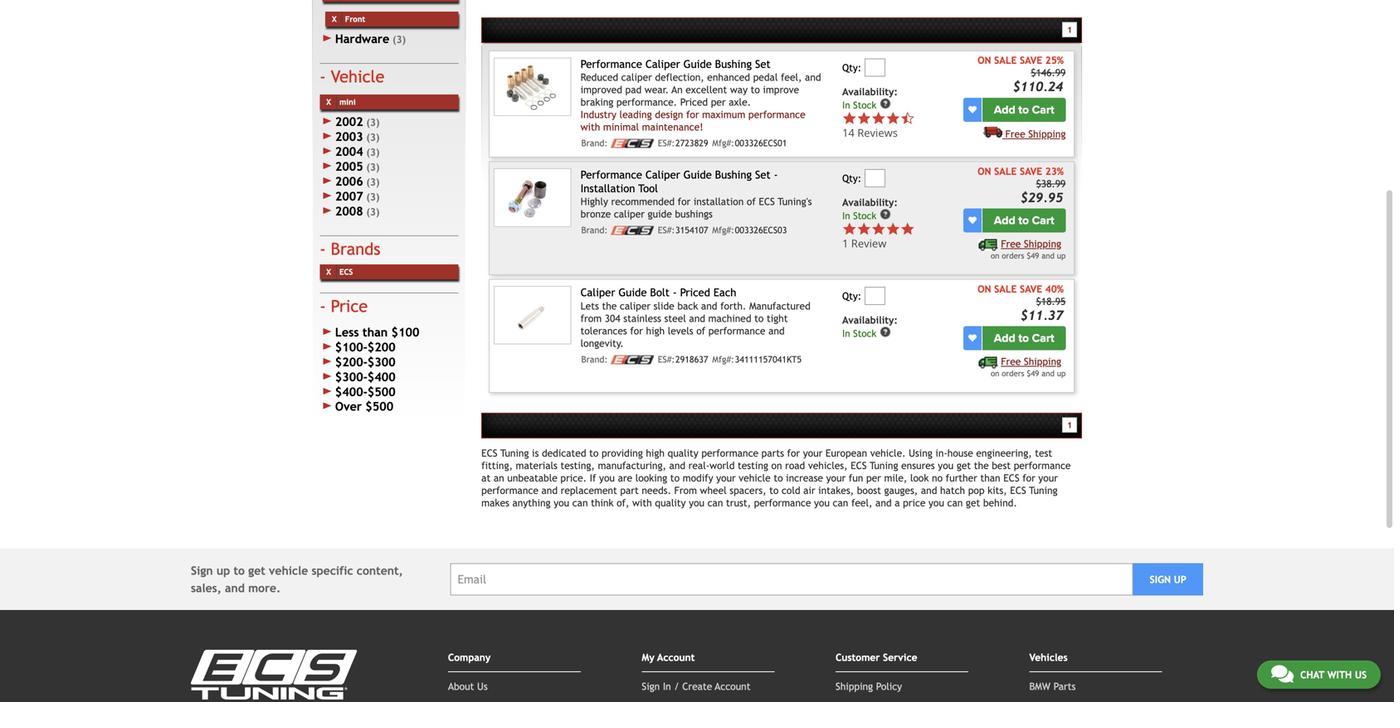 Task type: locate. For each thing, give the bounding box(es) containing it.
$49
[[1027, 251, 1039, 261], [1027, 369, 1039, 378]]

2 $49 from the top
[[1027, 369, 1039, 378]]

3 add to cart button from the top
[[983, 327, 1066, 351]]

1 vertical spatial add to cart
[[994, 214, 1054, 228]]

0 vertical spatial with
[[581, 121, 600, 133]]

than inside ecs tuning is dedicated to providing high quality performance parts for your european vehicle. using in-house engineering, test fitting, materials testing, manufacturing, and real-world testing on road vehicles, ecs tuning ensures you get the best performance at an unbeatable price. if you are looking to modify your vehicle to increase your fun per mile, look no further than ecs for your performance and replacement part needs. from wheel spacers, to cold air intakes, boost gauges, and hatch pop kits, ecs tuning makes anything you can think of, with quality you can trust, performance you can feel, and a price you can get behind.
[[980, 473, 1000, 484]]

on for $110.24
[[978, 55, 991, 66]]

on for $11.37
[[991, 369, 999, 378]]

to inside 'sign up to get vehicle specific content, sales, and more.'
[[234, 565, 245, 578]]

save inside on sale save 40% $18.95 $11.37
[[1020, 283, 1042, 295]]

free shipping on orders $49 and up for $29.95
[[991, 238, 1066, 261]]

mfg#: for 1 review
[[712, 225, 734, 236]]

engineering,
[[976, 448, 1032, 459]]

1 vertical spatial bushing
[[715, 168, 752, 181]]

14 reviews
[[842, 125, 898, 140]]

content,
[[357, 565, 403, 578]]

intakes,
[[818, 485, 854, 497]]

1 vertical spatial ecs - corporate logo image
[[611, 226, 654, 235]]

pad
[[625, 84, 642, 96]]

1 stock from the top
[[853, 99, 876, 111]]

trust,
[[726, 497, 751, 509]]

sale for $29.95
[[994, 166, 1017, 177]]

0 vertical spatial question sign image
[[879, 98, 891, 109]]

Email email field
[[450, 564, 1133, 596]]

bushing inside performance caliper guide bushing set - installation tool highly recommended for installation of ecs tuning's bronze caliper guide bushings
[[715, 168, 752, 181]]

of
[[747, 196, 756, 208], [696, 325, 705, 337]]

1 add to cart from the top
[[994, 103, 1054, 117]]

save up $18.95 at the top
[[1020, 283, 1042, 295]]

on
[[978, 55, 991, 66], [978, 166, 991, 177], [978, 283, 991, 295]]

0 horizontal spatial -
[[673, 286, 677, 299]]

1 vertical spatial stock
[[853, 210, 876, 222]]

0 vertical spatial free
[[1005, 128, 1025, 140]]

2 free shipping on orders $49 and up from the top
[[991, 356, 1066, 378]]

set down 003326ecs01
[[755, 168, 771, 181]]

industry
[[581, 109, 616, 120]]

on for $29.95
[[978, 166, 991, 177]]

availability: up review
[[842, 197, 898, 208]]

0 vertical spatial add
[[994, 103, 1015, 117]]

mfg#:
[[712, 138, 734, 149], [712, 225, 734, 236], [712, 355, 734, 365]]

guide
[[648, 208, 672, 220]]

1 vertical spatial caliper
[[614, 208, 645, 220]]

account right 'create'
[[715, 681, 751, 693]]

2 vertical spatial ecs - corporate logo image
[[611, 355, 654, 365]]

2 question sign image from the top
[[879, 209, 891, 220]]

2 vertical spatial add to cart button
[[983, 327, 1066, 351]]

0 vertical spatial bushing
[[715, 57, 752, 70]]

on inside on sale save 25% $146.99 $110.24
[[978, 55, 991, 66]]

0 vertical spatial add to cart button
[[983, 98, 1066, 122]]

save inside "on sale save 23% $38.99 $29.95"
[[1020, 166, 1042, 177]]

2 vertical spatial with
[[1327, 670, 1352, 681]]

half star image
[[900, 111, 915, 126]]

1 vertical spatial free shipping image
[[979, 239, 998, 251]]

question sign image for 14 reviews
[[879, 98, 891, 109]]

1 mfg#: from the top
[[712, 138, 734, 149]]

sale
[[994, 55, 1017, 66], [994, 166, 1017, 177], [994, 283, 1017, 295]]

sign for sign in / create account
[[642, 681, 660, 693]]

priced inside performance caliper guide bushing set reduced caliper deflection, enhanced pedal feel, and improved pad wear. an excellent way to improve braking performance. priced per axle. industry leading design for maximum performance with minimal maintenance!
[[680, 96, 708, 108]]

3 on from the top
[[978, 283, 991, 295]]

feel, down boost
[[851, 497, 872, 509]]

1 vertical spatial add to wish list image
[[968, 334, 977, 343]]

2 vertical spatial availability: in stock
[[842, 315, 898, 339]]

up inside "button"
[[1174, 574, 1186, 586]]

orders for $11.37
[[1002, 369, 1024, 378]]

2 vertical spatial mfg#:
[[712, 355, 734, 365]]

2 vertical spatial guide
[[618, 286, 647, 299]]

availability: for reviews
[[842, 86, 898, 97]]

2 vertical spatial es#:
[[658, 355, 675, 365]]

1 vertical spatial save
[[1020, 166, 1042, 177]]

1 vertical spatial on
[[991, 369, 999, 378]]

0 vertical spatial on
[[978, 55, 991, 66]]

shipping policy
[[836, 681, 902, 693]]

sign for sign up to get vehicle specific content, sales, and more.
[[191, 565, 213, 578]]

to
[[751, 84, 760, 96], [1018, 103, 1029, 117], [1018, 214, 1029, 228], [754, 313, 764, 324], [1018, 332, 1029, 346], [589, 448, 599, 459], [670, 473, 680, 484], [774, 473, 783, 484], [769, 485, 779, 497], [234, 565, 245, 578]]

23%
[[1045, 166, 1064, 177]]

with down the industry
[[581, 121, 600, 133]]

2 sale from the top
[[994, 166, 1017, 177]]

1 vertical spatial per
[[866, 473, 881, 484]]

sale inside on sale save 40% $18.95 $11.37
[[994, 283, 1017, 295]]

and up 40%
[[1042, 251, 1055, 261]]

house
[[947, 448, 973, 459]]

fun
[[849, 473, 863, 484]]

than inside less than $100 $100-$200 $200-$300 $300-$400 $400-$500 over $500
[[363, 326, 388, 339]]

es#: down maintenance!
[[658, 138, 675, 149]]

caliper inside performance caliper guide bushing set reduced caliper deflection, enhanced pedal feel, and improved pad wear. an excellent way to improve braking performance. priced per axle. industry leading design for maximum performance with minimal maintenance!
[[645, 57, 680, 70]]

sale inside "on sale save 23% $38.99 $29.95"
[[994, 166, 1017, 177]]

performance up reduced
[[581, 57, 642, 70]]

1 vertical spatial the
[[974, 460, 989, 472]]

2 vertical spatial x
[[326, 267, 331, 277]]

priced inside caliper guide bolt - priced each lets the caliper slide back and forth. manufactured from 304 stainless steel and machined to tight tolerances for high levels of performance and longevity.
[[680, 286, 710, 299]]

for up road
[[787, 448, 800, 459]]

0 vertical spatial free shipping image
[[983, 126, 1002, 138]]

(3) right the 2003
[[366, 131, 380, 143]]

free shipping image
[[983, 126, 1002, 138], [979, 239, 998, 251]]

0 vertical spatial orders
[[1002, 251, 1024, 261]]

2723829
[[675, 138, 708, 149]]

1 vertical spatial 1 link
[[1062, 418, 1077, 433]]

sale down free shipping at right
[[994, 166, 1017, 177]]

set for 1 review
[[755, 168, 771, 181]]

3 add to cart from the top
[[994, 332, 1054, 346]]

0 vertical spatial mfg#:
[[712, 138, 734, 149]]

2 add to cart button from the top
[[983, 209, 1066, 233]]

service
[[883, 652, 917, 664]]

performance inside performance caliper guide bushing set reduced caliper deflection, enhanced pedal feel, and improved pad wear. an excellent way to improve braking performance. priced per axle. industry leading design for maximum performance with minimal maintenance!
[[581, 57, 642, 70]]

1 question sign image from the top
[[879, 98, 891, 109]]

2 brand: from the top
[[581, 225, 608, 236]]

to inside caliper guide bolt - priced each lets the caliper slide back and forth. manufactured from 304 stainless steel and machined to tight tolerances for high levels of performance and longevity.
[[754, 313, 764, 324]]

quality
[[668, 448, 698, 459], [655, 497, 686, 509]]

bmw parts
[[1029, 681, 1076, 693]]

installation
[[694, 196, 744, 208]]

2008
[[335, 204, 363, 218]]

0 vertical spatial brand:
[[581, 138, 608, 149]]

$400-
[[335, 385, 368, 399]]

0 vertical spatial $49
[[1027, 251, 1039, 261]]

qty: down the "1 review"
[[842, 291, 861, 302]]

free
[[1005, 128, 1025, 140], [1001, 238, 1021, 250], [1001, 356, 1021, 368]]

sign inside "button"
[[1150, 574, 1171, 586]]

and right sales,
[[225, 582, 245, 595]]

caliper
[[621, 71, 652, 83], [614, 208, 645, 220], [620, 300, 651, 312]]

None text field
[[864, 169, 885, 188]]

save inside on sale save 25% $146.99 $110.24
[[1020, 55, 1042, 66]]

availability: up 14 reviews
[[842, 86, 898, 97]]

1 add from the top
[[994, 103, 1015, 117]]

replacement
[[561, 485, 617, 497]]

0 horizontal spatial account
[[657, 652, 695, 664]]

save for $110.24
[[1020, 55, 1042, 66]]

on inside on sale save 40% $18.95 $11.37
[[978, 283, 991, 295]]

1 vertical spatial feel,
[[851, 497, 872, 509]]

(3) right hardware
[[392, 33, 406, 45]]

more.
[[248, 582, 281, 595]]

1 brand: from the top
[[581, 138, 608, 149]]

3 add from the top
[[994, 332, 1015, 346]]

sign inside 'sign up to get vehicle specific content, sales, and more.'
[[191, 565, 213, 578]]

qty: for 14
[[842, 62, 861, 73]]

1 orders from the top
[[1002, 251, 1024, 261]]

mile,
[[884, 473, 907, 484]]

ecs - corporate logo image down longevity.
[[611, 355, 654, 365]]

2 performance from the top
[[581, 168, 642, 181]]

14
[[842, 125, 855, 140]]

2 orders from the top
[[1002, 369, 1024, 378]]

sign up to get vehicle specific content, sales, and more.
[[191, 565, 403, 595]]

1 vertical spatial free shipping on orders $49 and up
[[991, 356, 1066, 378]]

vehicle
[[739, 473, 771, 484], [269, 565, 308, 578]]

1 vertical spatial performance
[[581, 168, 642, 181]]

0 vertical spatial performance
[[581, 57, 642, 70]]

guide
[[683, 57, 712, 70], [683, 168, 712, 181], [618, 286, 647, 299]]

1 horizontal spatial sign
[[642, 681, 660, 693]]

sale inside on sale save 25% $146.99 $110.24
[[994, 55, 1017, 66]]

guide for 1 review
[[683, 168, 712, 181]]

with inside performance caliper guide bushing set reduced caliper deflection, enhanced pedal feel, and improved pad wear. an excellent way to improve braking performance. priced per axle. industry leading design for maximum performance with minimal maintenance!
[[581, 121, 600, 133]]

the up 304 at left top
[[602, 300, 617, 312]]

vehicle inside ecs tuning is dedicated to providing high quality performance parts for your european vehicle. using in-house engineering, test fitting, materials testing, manufacturing, and real-world testing on road vehicles, ecs tuning ensures you get the best performance at an unbeatable price. if you are looking to modify your vehicle to increase your fun per mile, look no further than ecs for your performance and replacement part needs. from wheel spacers, to cold air intakes, boost gauges, and hatch pop kits, ecs tuning makes anything you can think of, with quality you can trust, performance you can feel, and a price you can get behind.
[[739, 473, 771, 484]]

high down the stainless
[[646, 325, 665, 337]]

1 vertical spatial high
[[646, 448, 665, 459]]

2 vertical spatial qty:
[[842, 291, 861, 302]]

add to wish list image
[[968, 217, 977, 225], [968, 334, 977, 343]]

on down free shipping image
[[991, 369, 999, 378]]

makes
[[481, 497, 509, 509]]

ecs left tuning's
[[759, 196, 775, 208]]

you down price.
[[554, 497, 569, 509]]

1 horizontal spatial with
[[632, 497, 652, 509]]

bushing for 1
[[715, 168, 752, 181]]

performance inside performance caliper guide bushing set - installation tool highly recommended for installation of ecs tuning's bronze caliper guide bushings
[[581, 168, 642, 181]]

None text field
[[864, 58, 885, 77], [864, 287, 885, 305], [864, 58, 885, 77], [864, 287, 885, 305]]

on inside "on sale save 23% $38.99 $29.95"
[[978, 166, 991, 177]]

cart for $110.24
[[1032, 103, 1054, 117]]

1 horizontal spatial of
[[747, 196, 756, 208]]

mfg#: down installation
[[712, 225, 734, 236]]

1 high from the top
[[646, 325, 665, 337]]

2 cart from the top
[[1032, 214, 1054, 228]]

vehicle down the testing
[[739, 473, 771, 484]]

of right levels
[[696, 325, 705, 337]]

add to wish list image for $29.95
[[968, 217, 977, 225]]

up
[[1057, 251, 1066, 261], [1057, 369, 1066, 378], [216, 565, 230, 578], [1174, 574, 1186, 586]]

0 horizontal spatial tuning
[[500, 448, 529, 459]]

bushing for 14
[[715, 57, 752, 70]]

es#: down guide
[[658, 225, 675, 236]]

high up looking
[[646, 448, 665, 459]]

set inside performance caliper guide bushing set reduced caliper deflection, enhanced pedal feel, and improved pad wear. an excellent way to improve braking performance. priced per axle. industry leading design for maximum performance with minimal maintenance!
[[755, 57, 771, 70]]

free shipping on orders $49 and up for $11.37
[[991, 356, 1066, 378]]

back
[[677, 300, 698, 312]]

0 horizontal spatial per
[[711, 96, 726, 108]]

1 cart from the top
[[1032, 103, 1054, 117]]

1 sale from the top
[[994, 55, 1017, 66]]

1 add to wish list image from the top
[[968, 217, 977, 225]]

maintenance!
[[642, 121, 703, 133]]

1 1 link from the top
[[1062, 22, 1077, 37]]

0 vertical spatial 1 link
[[1062, 22, 1077, 37]]

ecs
[[759, 196, 775, 208], [339, 267, 353, 277], [481, 448, 497, 459], [851, 460, 867, 472], [1003, 473, 1020, 484], [1010, 485, 1026, 497]]

1 vertical spatial orders
[[1002, 369, 1024, 378]]

$500 down $400 at the bottom
[[368, 385, 396, 399]]

sign up
[[1150, 574, 1186, 586]]

parts
[[1054, 681, 1076, 693]]

1 vertical spatial set
[[755, 168, 771, 181]]

can down "hatch"
[[947, 497, 963, 509]]

ecs up fitting,
[[481, 448, 497, 459]]

1 1 review link from the top
[[842, 222, 960, 251]]

caliper inside performance caliper guide bushing set - installation tool highly recommended for installation of ecs tuning's bronze caliper guide bushings
[[645, 168, 680, 181]]

feel, inside performance caliper guide bushing set reduced caliper deflection, enhanced pedal feel, and improved pad wear. an excellent way to improve braking performance. priced per axle. industry leading design for maximum performance with minimal maintenance!
[[781, 71, 802, 83]]

3 mfg#: from the top
[[712, 355, 734, 365]]

in for question sign image corresponding to 14 reviews
[[842, 99, 850, 111]]

for inside performance caliper guide bushing set reduced caliper deflection, enhanced pedal feel, and improved pad wear. an excellent way to improve braking performance. priced per axle. industry leading design for maximum performance with minimal maintenance!
[[686, 109, 699, 120]]

create
[[682, 681, 712, 693]]

3 es#: from the top
[[658, 355, 675, 365]]

0 vertical spatial cart
[[1032, 103, 1054, 117]]

your up vehicles,
[[803, 448, 823, 459]]

1 free shipping on orders $49 and up from the top
[[991, 238, 1066, 261]]

performance caliper guide bushing set - installation tool highly recommended for installation of ecs tuning's bronze caliper guide bushings
[[581, 168, 812, 220]]

mfg#: for 14 reviews
[[712, 138, 734, 149]]

2 qty: from the top
[[842, 173, 861, 184]]

x down brands
[[326, 267, 331, 277]]

of inside caliper guide bolt - priced each lets the caliper slide back and forth. manufactured from 304 stainless steel and machined to tight tolerances for high levels of performance and longevity.
[[696, 325, 705, 337]]

than up '$200'
[[363, 326, 388, 339]]

/
[[674, 681, 679, 693]]

add to cart button for $29.95
[[983, 209, 1066, 233]]

add to cart button
[[983, 98, 1066, 122], [983, 209, 1066, 233], [983, 327, 1066, 351]]

ecs inside performance caliper guide bushing set - installation tool highly recommended for installation of ecs tuning's bronze caliper guide bushings
[[759, 196, 775, 208]]

3 sale from the top
[[994, 283, 1017, 295]]

0 vertical spatial caliper
[[645, 57, 680, 70]]

es#: 2723829 mfg#: 003326ecs01
[[658, 138, 787, 149]]

3 save from the top
[[1020, 283, 1042, 295]]

you right the if
[[599, 473, 615, 484]]

0 vertical spatial add to cart
[[994, 103, 1054, 117]]

chat with us
[[1300, 670, 1367, 681]]

orders up on sale save 40% $18.95 $11.37
[[1002, 251, 1024, 261]]

priced down excellent on the top of page
[[680, 96, 708, 108]]

performance down machined
[[708, 325, 765, 337]]

1 horizontal spatial than
[[980, 473, 1000, 484]]

add to cart button for $110.24
[[983, 98, 1066, 122]]

per inside performance caliper guide bushing set reduced caliper deflection, enhanced pedal feel, and improved pad wear. an excellent way to improve braking performance. priced per axle. industry leading design for maximum performance with minimal maintenance!
[[711, 96, 726, 108]]

0 vertical spatial of
[[747, 196, 756, 208]]

save up $38.99
[[1020, 166, 1042, 177]]

priced
[[680, 96, 708, 108], [680, 286, 710, 299]]

2 set from the top
[[755, 168, 771, 181]]

guide inside performance caliper guide bushing set - installation tool highly recommended for installation of ecs tuning's bronze caliper guide bushings
[[683, 168, 712, 181]]

1 vertical spatial on
[[978, 166, 991, 177]]

unbeatable
[[507, 473, 557, 484]]

2 high from the top
[[646, 448, 665, 459]]

0 horizontal spatial the
[[602, 300, 617, 312]]

qty: down 14
[[842, 173, 861, 184]]

1 availability: from the top
[[842, 86, 898, 97]]

1 horizontal spatial vehicle
[[739, 473, 771, 484]]

the inside ecs tuning is dedicated to providing high quality performance parts for your european vehicle. using in-house engineering, test fitting, materials testing, manufacturing, and real-world testing on road vehicles, ecs tuning ensures you get the best performance at an unbeatable price. if you are looking to modify your vehicle to increase your fun per mile, look no further than ecs for your performance and replacement part needs. from wheel spacers, to cold air intakes, boost gauges, and hatch pop kits, ecs tuning makes anything you can think of, with quality you can trust, performance you can feel, and a price you can get behind.
[[974, 460, 989, 472]]

$500 down $400-$500 link
[[365, 400, 393, 414]]

2 vertical spatial cart
[[1032, 332, 1054, 346]]

1 vertical spatial availability:
[[842, 197, 898, 208]]

x left front
[[332, 14, 337, 24]]

$49 for $11.37
[[1027, 369, 1039, 378]]

0 vertical spatial save
[[1020, 55, 1042, 66]]

1 horizontal spatial us
[[1355, 670, 1367, 681]]

add down "on sale save 23% $38.99 $29.95"
[[994, 214, 1015, 228]]

and down no
[[921, 485, 937, 497]]

1 vertical spatial vehicle
[[269, 565, 308, 578]]

0 horizontal spatial us
[[477, 681, 488, 693]]

brand: down bronze
[[581, 225, 608, 236]]

es#: left 2918637
[[658, 355, 675, 365]]

can down replacement
[[572, 497, 588, 509]]

- inside performance caliper guide bushing set - installation tool highly recommended for installation of ecs tuning's bronze caliper guide bushings
[[774, 168, 778, 181]]

0 horizontal spatial feel,
[[781, 71, 802, 83]]

add for $29.95
[[994, 214, 1015, 228]]

2 availability: in stock from the top
[[842, 197, 898, 222]]

question sign image
[[879, 98, 891, 109], [879, 209, 891, 220], [879, 327, 891, 338]]

performance down 'cold'
[[754, 497, 811, 509]]

free shipping image for $29.95
[[979, 239, 998, 251]]

sale left 40%
[[994, 283, 1017, 295]]

look
[[910, 473, 929, 484]]

tuning
[[500, 448, 529, 459], [870, 460, 898, 472], [1029, 485, 1058, 497]]

0 horizontal spatial of
[[696, 325, 705, 337]]

0 vertical spatial availability: in stock
[[842, 86, 898, 111]]

1 horizontal spatial tuning
[[870, 460, 898, 472]]

guide down 2723829
[[683, 168, 712, 181]]

cart down $110.24
[[1032, 103, 1054, 117]]

brand: for 1 review
[[581, 225, 608, 236]]

1 qty: from the top
[[842, 62, 861, 73]]

set
[[755, 57, 771, 70], [755, 168, 771, 181]]

account right my
[[657, 652, 695, 664]]

0 vertical spatial add to wish list image
[[968, 217, 977, 225]]

1 vertical spatial with
[[632, 497, 652, 509]]

0 vertical spatial feel,
[[781, 71, 802, 83]]

shipping up the 23%
[[1028, 128, 1066, 140]]

2 availability: from the top
[[842, 197, 898, 208]]

forth.
[[720, 300, 746, 312]]

1 priced from the top
[[680, 96, 708, 108]]

vehicle inside 'sign up to get vehicle specific content, sales, and more.'
[[269, 565, 308, 578]]

the
[[602, 300, 617, 312], [974, 460, 989, 472]]

your down the world
[[716, 473, 736, 484]]

get inside 'sign up to get vehicle specific content, sales, and more.'
[[248, 565, 265, 578]]

get up more.
[[248, 565, 265, 578]]

1 es#: from the top
[[658, 138, 675, 149]]

$500
[[368, 385, 396, 399], [365, 400, 393, 414]]

for inside performance caliper guide bushing set - installation tool highly recommended for installation of ecs tuning's bronze caliper guide bushings
[[678, 196, 691, 208]]

1 can from the left
[[572, 497, 588, 509]]

than up kits,
[[980, 473, 1000, 484]]

$110.24
[[1013, 79, 1063, 94]]

guide inside performance caliper guide bushing set reduced caliper deflection, enhanced pedal feel, and improved pad wear. an excellent way to improve braking performance. priced per axle. industry leading design for maximum performance with minimal maintenance!
[[683, 57, 712, 70]]

0 vertical spatial stock
[[853, 99, 876, 111]]

1 vertical spatial question sign image
[[879, 209, 891, 220]]

guide up deflection,
[[683, 57, 712, 70]]

2 add to cart from the top
[[994, 214, 1054, 228]]

free for $11.37
[[1001, 356, 1021, 368]]

for up maintenance!
[[686, 109, 699, 120]]

0 vertical spatial vehicle
[[739, 473, 771, 484]]

1 vertical spatial account
[[715, 681, 751, 693]]

deflection,
[[655, 71, 704, 83]]

save for $29.95
[[1020, 166, 1042, 177]]

1 vertical spatial 1
[[842, 236, 848, 251]]

add for $110.24
[[994, 103, 1015, 117]]

$100
[[391, 326, 419, 339]]

$49 up on sale save 40% $18.95 $11.37
[[1027, 251, 1039, 261]]

1 vertical spatial brand:
[[581, 225, 608, 236]]

quality up real-
[[668, 448, 698, 459]]

2 14 reviews link from the top
[[842, 125, 915, 140]]

caliper up the stainless
[[620, 300, 651, 312]]

1 vertical spatial $49
[[1027, 369, 1039, 378]]

1 add to cart button from the top
[[983, 98, 1066, 122]]

x inside 'x mini 2002 (3) 2003 (3) 2004 (3) 2005 (3) 2006 (3) 2007 (3) 2008 (3)'
[[326, 97, 331, 106]]

you down "hatch"
[[929, 497, 944, 509]]

performance
[[748, 109, 805, 120], [708, 325, 765, 337], [701, 448, 758, 459], [1014, 460, 1071, 472], [481, 485, 538, 497], [754, 497, 811, 509]]

add to cart down $11.37
[[994, 332, 1054, 346]]

performance.
[[616, 96, 677, 108]]

comments image
[[1271, 665, 1294, 685]]

sign up button
[[1133, 564, 1203, 596]]

caliper
[[645, 57, 680, 70], [645, 168, 680, 181], [581, 286, 615, 299]]

star image
[[842, 111, 857, 126], [886, 111, 900, 126], [857, 222, 871, 237], [871, 222, 886, 237], [900, 222, 915, 237]]

on up on sale save 40% $18.95 $11.37
[[991, 251, 999, 261]]

performance down an
[[481, 485, 538, 497]]

ecs - corporate logo image
[[611, 139, 654, 148], [611, 226, 654, 235], [611, 355, 654, 365]]

1 vertical spatial qty:
[[842, 173, 861, 184]]

3 cart from the top
[[1032, 332, 1054, 346]]

mini
[[339, 97, 356, 106]]

2 ecs - corporate logo image from the top
[[611, 226, 654, 235]]

in for question sign image associated with 1 review
[[842, 210, 850, 222]]

2 es#: from the top
[[658, 225, 675, 236]]

1 horizontal spatial account
[[715, 681, 751, 693]]

over
[[335, 400, 362, 414]]

1 on from the top
[[978, 55, 991, 66]]

quality down needs.
[[655, 497, 686, 509]]

for up bushings
[[678, 196, 691, 208]]

add to wish list image
[[968, 106, 977, 114]]

pop
[[968, 485, 985, 497]]

tuning left is on the left of the page
[[500, 448, 529, 459]]

add to cart button for $11.37
[[983, 327, 1066, 351]]

1 vertical spatial guide
[[683, 168, 712, 181]]

2 stock from the top
[[853, 210, 876, 222]]

availability:
[[842, 86, 898, 97], [842, 197, 898, 208], [842, 315, 898, 326]]

add to wish list image for $11.37
[[968, 334, 977, 343]]

hatch
[[940, 485, 965, 497]]

bronze
[[581, 208, 611, 220]]

0 vertical spatial the
[[602, 300, 617, 312]]

1 set from the top
[[755, 57, 771, 70]]

$300-
[[335, 370, 368, 384]]

bushing inside performance caliper guide bushing set reduced caliper deflection, enhanced pedal feel, and improved pad wear. an excellent way to improve braking performance. priced per axle. industry leading design for maximum performance with minimal maintenance!
[[715, 57, 752, 70]]

2 add from the top
[[994, 214, 1015, 228]]

0 horizontal spatial with
[[581, 121, 600, 133]]

1 vertical spatial mfg#:
[[712, 225, 734, 236]]

2 bushing from the top
[[715, 168, 752, 181]]

40%
[[1045, 283, 1064, 295]]

x for brands
[[326, 267, 331, 277]]

qty: up 14
[[842, 62, 861, 73]]

0 horizontal spatial than
[[363, 326, 388, 339]]

bushings
[[675, 208, 713, 220]]

best
[[992, 460, 1011, 472]]

bushing up enhanced
[[715, 57, 752, 70]]

$200-
[[335, 355, 368, 369]]

guide for 14 reviews
[[683, 57, 712, 70]]

star image
[[857, 111, 871, 126], [871, 111, 886, 126], [842, 222, 857, 237], [886, 222, 900, 237]]

- up tuning's
[[774, 168, 778, 181]]

of up 003326ecs03
[[747, 196, 756, 208]]

3 stock from the top
[[853, 328, 876, 339]]

$18.95
[[1036, 296, 1066, 307]]

looking
[[635, 473, 667, 484]]

0 vertical spatial per
[[711, 96, 726, 108]]

cart down $29.95
[[1032, 214, 1054, 228]]

x for vehicle
[[326, 97, 331, 106]]

set inside performance caliper guide bushing set - installation tool highly recommended for installation of ecs tuning's bronze caliper guide bushings
[[755, 168, 771, 181]]

2 mfg#: from the top
[[712, 225, 734, 236]]

2 vertical spatial stock
[[853, 328, 876, 339]]

2 priced from the top
[[680, 286, 710, 299]]

2 on from the top
[[978, 166, 991, 177]]

caliper up deflection,
[[645, 57, 680, 70]]

0 vertical spatial es#:
[[658, 138, 675, 149]]

free shipping image
[[979, 357, 998, 369]]

boost
[[857, 485, 881, 497]]

2 add to wish list image from the top
[[968, 334, 977, 343]]

us right about
[[477, 681, 488, 693]]

3 availability: in stock from the top
[[842, 315, 898, 339]]

gauges,
[[884, 485, 918, 497]]

free right free shipping image
[[1001, 356, 1021, 368]]

1 vertical spatial of
[[696, 325, 705, 337]]

3 can from the left
[[833, 497, 848, 509]]

and down each
[[701, 300, 717, 312]]

caliper down recommended
[[614, 208, 645, 220]]

availability: in stock for review
[[842, 197, 898, 222]]

0 horizontal spatial sign
[[191, 565, 213, 578]]

- right 'bolt'
[[673, 286, 677, 299]]

vehicles
[[1029, 652, 1068, 664]]

about us
[[448, 681, 488, 693]]

1 performance from the top
[[581, 57, 642, 70]]

of inside performance caliper guide bushing set - installation tool highly recommended for installation of ecs tuning's bronze caliper guide bushings
[[747, 196, 756, 208]]

cart
[[1032, 103, 1054, 117], [1032, 214, 1054, 228], [1032, 332, 1054, 346]]

304
[[605, 313, 620, 324]]

availability: down review
[[842, 315, 898, 326]]

add to cart button down $29.95
[[983, 209, 1066, 233]]

and down tight
[[768, 325, 785, 337]]

and right pedal
[[805, 71, 821, 83]]

vehicle up more.
[[269, 565, 308, 578]]

the left best
[[974, 460, 989, 472]]

2 vertical spatial get
[[248, 565, 265, 578]]

orders down $11.37
[[1002, 369, 1024, 378]]

2 vertical spatial add
[[994, 332, 1015, 346]]

$200-$300 link
[[320, 355, 458, 370]]

1 save from the top
[[1020, 55, 1042, 66]]

$49 down $11.37
[[1027, 369, 1039, 378]]

cart down $11.37
[[1032, 332, 1054, 346]]

es#2918637 - 34111157041kt5 - caliper guide bolt - priced each - lets the caliper slide back and forth. manufactured from 304 stainless steel and machined to tight tolerances for high levels of performance and longevity. - ecs - bmw mini image
[[494, 286, 571, 345]]

1 availability: in stock from the top
[[842, 86, 898, 111]]

free shipping on orders $49 and up up 40%
[[991, 238, 1066, 261]]

each
[[714, 286, 736, 299]]

0 vertical spatial x
[[332, 14, 337, 24]]

free shipping image for $110.24
[[983, 126, 1002, 138]]

1 ecs - corporate logo image from the top
[[611, 139, 654, 148]]

2 save from the top
[[1020, 166, 1042, 177]]

1 bushing from the top
[[715, 57, 752, 70]]

tuning down test
[[1029, 485, 1058, 497]]

road
[[785, 460, 805, 472]]

es#: 2918637 mfg#: 34111157041kt5
[[658, 355, 802, 365]]

0 vertical spatial sale
[[994, 55, 1017, 66]]

add right add to wish list icon
[[994, 103, 1015, 117]]

1 $49 from the top
[[1027, 251, 1039, 261]]

0 vertical spatial on
[[991, 251, 999, 261]]

$300-$400 link
[[320, 370, 458, 385]]

free shipping image left free shipping at right
[[983, 126, 1002, 138]]

(3) right 2006
[[366, 176, 380, 188]]



Task type: describe. For each thing, give the bounding box(es) containing it.
your up intakes,
[[826, 473, 846, 484]]

(3) right "2002"
[[366, 116, 380, 128]]

1 vertical spatial quality
[[655, 497, 686, 509]]

performance inside performance caliper guide bushing set reduced caliper deflection, enhanced pedal feel, and improved pad wear. an excellent way to improve braking performance. priced per axle. industry leading design for maximum performance with minimal maintenance!
[[748, 109, 805, 120]]

and down $11.37
[[1042, 369, 1055, 378]]

4 can from the left
[[947, 497, 963, 509]]

cart for $11.37
[[1032, 332, 1054, 346]]

003326ecs01
[[735, 138, 787, 149]]

ecs - corporate logo image for 14 reviews
[[611, 139, 654, 148]]

0 vertical spatial 1
[[1067, 25, 1072, 34]]

es#2723829 - 003326ecs01 - performance caliper guide bushing set - reduced caliper deflection, enhanced pedal feel, and improved pad wear. an excellent way to improve braking performance. priced per axle. - ecs - bmw mini image
[[494, 57, 571, 116]]

minimal
[[603, 121, 639, 133]]

about us link
[[448, 681, 488, 693]]

3 brand: from the top
[[581, 355, 608, 365]]

you down in-
[[938, 460, 954, 472]]

front
[[345, 14, 365, 24]]

machined
[[708, 313, 751, 324]]

performance for 14 reviews
[[581, 57, 642, 70]]

2007
[[335, 189, 363, 203]]

kits,
[[988, 485, 1007, 497]]

orders for $29.95
[[1002, 251, 1024, 261]]

customer service
[[836, 652, 917, 664]]

2 can from the left
[[707, 497, 723, 509]]

performance for 1 review
[[581, 168, 642, 181]]

high inside ecs tuning is dedicated to providing high quality performance parts for your european vehicle. using in-house engineering, test fitting, materials testing, manufacturing, and real-world testing on road vehicles, ecs tuning ensures you get the best performance at an unbeatable price. if you are looking to modify your vehicle to increase your fun per mile, look no further than ecs for your performance and replacement part needs. from wheel spacers, to cold air intakes, boost gauges, and hatch pop kits, ecs tuning makes anything you can think of, with quality you can trust, performance you can feel, and a price you can get behind.
[[646, 448, 665, 459]]

and left real-
[[669, 460, 685, 472]]

price.
[[560, 473, 587, 484]]

(3) right '2005'
[[366, 161, 380, 173]]

chat with us link
[[1257, 661, 1381, 690]]

your down test
[[1038, 473, 1058, 484]]

$100-$200 link
[[320, 340, 458, 355]]

policy
[[876, 681, 902, 693]]

chat
[[1300, 670, 1324, 681]]

x inside 'x front hardware (3)'
[[332, 14, 337, 24]]

3154107
[[675, 225, 708, 236]]

caliper for 14
[[645, 57, 680, 70]]

you down air
[[814, 497, 830, 509]]

brand: for 14 reviews
[[581, 138, 608, 149]]

ecs up fun
[[851, 460, 867, 472]]

ecs tuning image
[[191, 651, 357, 700]]

25%
[[1045, 55, 1064, 66]]

save for $11.37
[[1020, 283, 1042, 295]]

behind.
[[983, 497, 1017, 509]]

and inside performance caliper guide bushing set reduced caliper deflection, enhanced pedal feel, and improved pad wear. an excellent way to improve braking performance. priced per axle. industry leading design for maximum performance with minimal maintenance!
[[805, 71, 821, 83]]

per inside ecs tuning is dedicated to providing high quality performance parts for your european vehicle. using in-house engineering, test fitting, materials testing, manufacturing, and real-world testing on road vehicles, ecs tuning ensures you get the best performance at an unbeatable price. if you are looking to modify your vehicle to increase your fun per mile, look no further than ecs for your performance and replacement part needs. from wheel spacers, to cold air intakes, boost gauges, and hatch pop kits, ecs tuning makes anything you can think of, with quality you can trust, performance you can feel, and a price you can get behind.
[[866, 473, 881, 484]]

company
[[448, 652, 491, 664]]

performance up the world
[[701, 448, 758, 459]]

on inside ecs tuning is dedicated to providing high quality performance parts for your european vehicle. using in-house engineering, test fitting, materials testing, manufacturing, and real-world testing on road vehicles, ecs tuning ensures you get the best performance at an unbeatable price. if you are looking to modify your vehicle to increase your fun per mile, look no further than ecs for your performance and replacement part needs. from wheel spacers, to cold air intakes, boost gauges, and hatch pop kits, ecs tuning makes anything you can think of, with quality you can trust, performance you can feel, and a price you can get behind.
[[771, 460, 782, 472]]

3 question sign image from the top
[[879, 327, 891, 338]]

$400
[[368, 370, 396, 384]]

shipping down $29.95
[[1024, 238, 1061, 250]]

caliper guide bolt - priced each lets the caliper slide back and forth. manufactured from 304 stainless steel and machined to tight tolerances for high levels of performance and longevity.
[[581, 286, 811, 349]]

(3) right 2008
[[366, 206, 380, 218]]

of,
[[617, 497, 629, 509]]

sales,
[[191, 582, 221, 595]]

0 vertical spatial $500
[[368, 385, 396, 399]]

stock for review
[[853, 210, 876, 222]]

shipping down customer
[[836, 681, 873, 693]]

3 qty: from the top
[[842, 291, 861, 302]]

ecs - corporate logo image for 1 review
[[611, 226, 654, 235]]

1 vertical spatial get
[[966, 497, 980, 509]]

real-
[[688, 460, 710, 472]]

on for $11.37
[[978, 283, 991, 295]]

no
[[932, 473, 943, 484]]

vehicle.
[[870, 448, 906, 459]]

guide inside caliper guide bolt - priced each lets the caliper slide back and forth. manufactured from 304 stainless steel and machined to tight tolerances for high levels of performance and longevity.
[[618, 286, 647, 299]]

up inside 'sign up to get vehicle specific content, sales, and more.'
[[216, 565, 230, 578]]

sale for $110.24
[[994, 55, 1017, 66]]

shipping down $11.37
[[1024, 356, 1061, 368]]

you down from
[[689, 497, 704, 509]]

sign for sign up
[[1150, 574, 1171, 586]]

reduced
[[581, 71, 618, 83]]

3 ecs - corporate logo image from the top
[[611, 355, 654, 365]]

$300
[[368, 355, 396, 369]]

parts
[[761, 448, 784, 459]]

slide
[[654, 300, 674, 312]]

vehicles,
[[808, 460, 848, 472]]

with inside ecs tuning is dedicated to providing high quality performance parts for your european vehicle. using in-house engineering, test fitting, materials testing, manufacturing, and real-world testing on road vehicles, ecs tuning ensures you get the best performance at an unbeatable price. if you are looking to modify your vehicle to increase your fun per mile, look no further than ecs for your performance and replacement part needs. from wheel spacers, to cold air intakes, boost gauges, and hatch pop kits, ecs tuning makes anything you can think of, with quality you can trust, performance you can feel, and a price you can get behind.
[[632, 497, 652, 509]]

air
[[803, 485, 815, 497]]

2003
[[335, 130, 363, 143]]

at
[[481, 473, 491, 484]]

ensures
[[901, 460, 935, 472]]

- inside caliper guide bolt - priced each lets the caliper slide back and forth. manufactured from 304 stainless steel and machined to tight tolerances for high levels of performance and longevity.
[[673, 286, 677, 299]]

(3) right 2004
[[366, 146, 380, 158]]

if
[[590, 473, 596, 484]]

over $500 link
[[320, 400, 458, 415]]

a
[[895, 497, 900, 509]]

es#: 3154107 mfg#: 003326ecs03
[[658, 225, 787, 236]]

world
[[710, 460, 735, 472]]

2 vertical spatial tuning
[[1029, 485, 1058, 497]]

1 review
[[842, 236, 886, 251]]

excellent
[[686, 84, 727, 96]]

improved
[[581, 84, 622, 96]]

wear.
[[645, 84, 669, 96]]

caliper inside performance caliper guide bushing set reduced caliper deflection, enhanced pedal feel, and improved pad wear. an excellent way to improve braking performance. priced per axle. industry leading design for maximum performance with minimal maintenance!
[[621, 71, 652, 83]]

caliper for 1
[[645, 168, 680, 181]]

caliper inside performance caliper guide bushing set - installation tool highly recommended for installation of ecs tuning's bronze caliper guide bushings
[[614, 208, 645, 220]]

brands
[[331, 239, 380, 259]]

2002
[[335, 115, 363, 128]]

performance inside caliper guide bolt - priced each lets the caliper slide back and forth. manufactured from 304 stainless steel and machined to tight tolerances for high levels of performance and longevity.
[[708, 325, 765, 337]]

caliper inside caliper guide bolt - priced each lets the caliper slide back and forth. manufactured from 304 stainless steel and machined to tight tolerances for high levels of performance and longevity.
[[581, 286, 615, 299]]

003326ecs03
[[735, 225, 787, 236]]

tool
[[638, 182, 658, 195]]

es#3154107 - 003326ecs03 -  performance caliper guide bushing set - installation tool  - highly recommended for installation of ecs tuning's bronze caliper guide bushings - ecs - audi bmw volkswagen mini image
[[494, 168, 571, 227]]

steel
[[664, 313, 686, 324]]

question sign image for 1 review
[[879, 209, 891, 220]]

cold
[[782, 485, 800, 497]]

$146.99
[[1031, 67, 1066, 79]]

$400-$500 link
[[320, 385, 458, 400]]

testing,
[[561, 460, 595, 472]]

add to cart for $29.95
[[994, 214, 1054, 228]]

needs.
[[642, 485, 671, 497]]

and left a
[[875, 497, 892, 509]]

bolt
[[650, 286, 670, 299]]

manufactured
[[749, 300, 811, 312]]

hardware
[[335, 32, 389, 45]]

(3) inside 'x front hardware (3)'
[[392, 33, 406, 45]]

(3) right '2007'
[[366, 191, 380, 203]]

cart for $29.95
[[1032, 214, 1054, 228]]

my account
[[642, 652, 695, 664]]

in for 3rd question sign image from the top of the page
[[842, 328, 850, 339]]

2 1 review link from the top
[[842, 236, 915, 251]]

1 14 reviews link from the top
[[842, 111, 960, 140]]

and inside 'sign up to get vehicle specific content, sales, and more.'
[[225, 582, 245, 595]]

bmw
[[1029, 681, 1051, 693]]

0 vertical spatial quality
[[668, 448, 698, 459]]

x mini 2002 (3) 2003 (3) 2004 (3) 2005 (3) 2006 (3) 2007 (3) 2008 (3)
[[326, 97, 380, 218]]

tight
[[767, 313, 788, 324]]

free for $29.95
[[1001, 238, 1021, 250]]

add for $11.37
[[994, 332, 1015, 346]]

design
[[655, 109, 683, 120]]

$200
[[368, 340, 396, 354]]

high inside caliper guide bolt - priced each lets the caliper slide back and forth. manufactured from 304 stainless steel and machined to tight tolerances for high levels of performance and longevity.
[[646, 325, 665, 337]]

ecs down best
[[1003, 473, 1020, 484]]

2005
[[335, 160, 363, 173]]

tolerances
[[581, 325, 627, 337]]

performance down test
[[1014, 460, 1071, 472]]

2 horizontal spatial with
[[1327, 670, 1352, 681]]

qty: for 1
[[842, 173, 861, 184]]

and down the back
[[689, 313, 705, 324]]

es#: for 1 review
[[658, 225, 675, 236]]

0 vertical spatial account
[[657, 652, 695, 664]]

for down test
[[1022, 473, 1035, 484]]

maximum
[[702, 109, 745, 120]]

modify
[[683, 473, 713, 484]]

the inside caliper guide bolt - priced each lets the caliper slide back and forth. manufactured from 304 stainless steel and machined to tight tolerances for high levels of performance and longevity.
[[602, 300, 617, 312]]

levels
[[668, 325, 693, 337]]

add to cart for $110.24
[[994, 103, 1054, 117]]

to inside performance caliper guide bushing set reduced caliper deflection, enhanced pedal feel, and improved pad wear. an excellent way to improve braking performance. priced per axle. industry leading design for maximum performance with minimal maintenance!
[[751, 84, 760, 96]]

axle.
[[729, 96, 751, 108]]

availability: in stock for reviews
[[842, 86, 898, 111]]

wheel
[[700, 485, 727, 497]]

2 vertical spatial 1
[[1067, 421, 1072, 430]]

stock for reviews
[[853, 99, 876, 111]]

ecs down brands
[[339, 267, 353, 277]]

for inside caliper guide bolt - priced each lets the caliper slide back and forth. manufactured from 304 stainless steel and machined to tight tolerances for high levels of performance and longevity.
[[630, 325, 643, 337]]

set for 14 reviews
[[755, 57, 771, 70]]

way
[[730, 84, 748, 96]]

sign in / create account
[[642, 681, 751, 693]]

1 vertical spatial $500
[[365, 400, 393, 414]]

price
[[903, 497, 926, 509]]

es#: for 14 reviews
[[658, 138, 675, 149]]

feel, inside ecs tuning is dedicated to providing high quality performance parts for your european vehicle. using in-house engineering, test fitting, materials testing, manufacturing, and real-world testing on road vehicles, ecs tuning ensures you get the best performance at an unbeatable price. if you are looking to modify your vehicle to increase your fun per mile, look no further than ecs for your performance and replacement part needs. from wheel spacers, to cold air intakes, boost gauges, and hatch pop kits, ecs tuning makes anything you can think of, with quality you can trust, performance you can feel, and a price you can get behind.
[[851, 497, 872, 509]]

0 vertical spatial get
[[957, 460, 971, 472]]

add to cart for $11.37
[[994, 332, 1054, 346]]

2 1 link from the top
[[1062, 418, 1077, 433]]

on for $29.95
[[991, 251, 999, 261]]

ecs right kits,
[[1010, 485, 1026, 497]]

pedal
[[753, 71, 778, 83]]

and down unbeatable
[[541, 485, 558, 497]]

$49 for $29.95
[[1027, 251, 1039, 261]]

longevity.
[[581, 338, 624, 349]]

3 availability: from the top
[[842, 315, 898, 326]]

caliper inside caliper guide bolt - priced each lets the caliper slide back and forth. manufactured from 304 stainless steel and machined to tight tolerances for high levels of performance and longevity.
[[620, 300, 651, 312]]

availability: for review
[[842, 197, 898, 208]]

sale for $11.37
[[994, 283, 1017, 295]]

my
[[642, 652, 655, 664]]

in-
[[936, 448, 947, 459]]

materials
[[516, 460, 558, 472]]



Task type: vqa. For each thing, say whether or not it's contained in the screenshot.
2nd Availability: from the bottom of the page
yes



